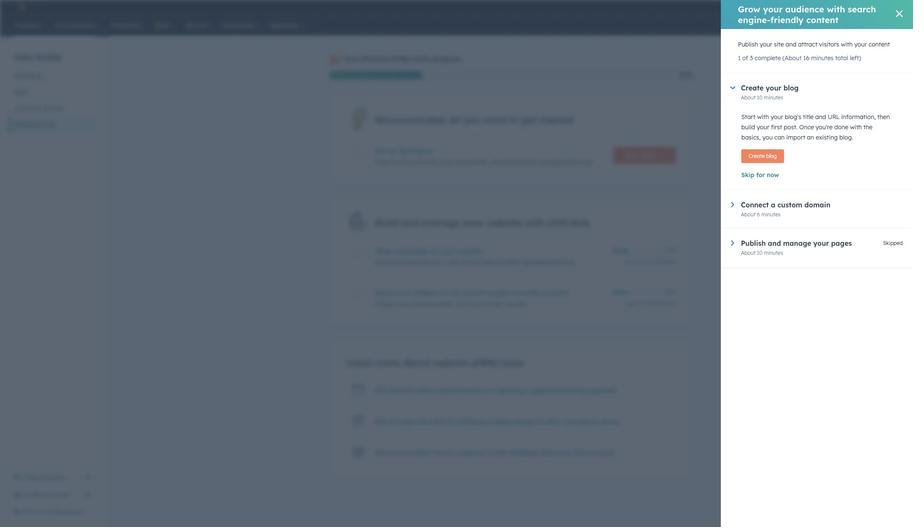 Task type: locate. For each thing, give the bounding box(es) containing it.
pomatoes
[[864, 3, 890, 10]]

and inside set up the basics import your contacts, invite teammates, and understand hubspot properties
[[491, 159, 502, 166]]

build
[[375, 217, 399, 229], [375, 259, 389, 267]]

1 horizontal spatial start
[[625, 152, 639, 160]]

1 vertical spatial 10
[[758, 250, 763, 256]]

get
[[375, 387, 387, 395], [375, 418, 387, 427]]

1 horizontal spatial audience
[[786, 4, 825, 15]]

tools up 'creating'
[[502, 357, 524, 369]]

0 horizontal spatial (cms)
[[38, 121, 55, 129]]

engine- down upgrade
[[739, 15, 771, 25]]

1 vertical spatial 16
[[641, 301, 646, 307]]

6
[[758, 212, 761, 218]]

1 horizontal spatial in
[[539, 418, 545, 427]]

1 33% from the top
[[667, 248, 676, 254]]

invite your team
[[24, 492, 71, 499]]

1 vertical spatial audience
[[413, 289, 444, 298]]

creating
[[494, 387, 523, 395]]

1 vertical spatial search
[[463, 289, 486, 298]]

friendly down 'management'
[[514, 289, 541, 298]]

the down information,
[[864, 124, 873, 131]]

website up powerful
[[458, 248, 484, 256]]

blog.
[[840, 134, 854, 141]]

(cms) inside website (cms) button
[[38, 121, 55, 129]]

0 horizontal spatial engine-
[[488, 289, 514, 298]]

0 vertical spatial the
[[864, 124, 873, 131]]

with left powerful
[[460, 259, 471, 267]]

2 left from the top
[[668, 301, 676, 307]]

tyler black image
[[854, 3, 862, 11]]

hubspot link
[[10, 2, 32, 12]]

start inside start with your blog's title and url information, then build your first post. once you're done with the basics, you can import an existing blog.
[[742, 113, 756, 121]]

2 vertical spatial publish
[[375, 301, 395, 308]]

0 vertical spatial get
[[375, 387, 387, 395]]

33%
[[667, 248, 676, 254], [667, 289, 676, 296]]

0 horizontal spatial friendly
[[514, 289, 541, 298]]

grow your audience with search engine-friendly content button
[[375, 289, 607, 298]]

1 vertical spatial [object object] complete progress bar
[[612, 292, 629, 294]]

once
[[800, 124, 815, 131]]

website down customer
[[14, 121, 36, 129]]

1 vertical spatial publish
[[742, 239, 767, 248]]

your inside grow your audience with search engine-friendly content
[[764, 4, 783, 15]]

custom
[[778, 201, 803, 209]]

search down powerful
[[463, 289, 486, 298]]

skip for now button
[[742, 170, 893, 180]]

grow
[[739, 4, 761, 15], [375, 289, 393, 298]]

2 horizontal spatial start
[[742, 113, 756, 121]]

1 horizontal spatial demo
[[601, 418, 620, 427]]

0 vertical spatial build
[[375, 217, 399, 229]]

the inside set up the basics import your contacts, invite teammates, and understand hubspot properties
[[399, 147, 410, 156]]

audience for grow your audience with search engine-friendly content publish your site and attract visitors with your content
[[413, 289, 444, 298]]

calling icon button
[[768, 1, 783, 12]]

build
[[742, 124, 756, 131]]

audience inside grow your audience with search engine-friendly content publish your site and attract visitors with your content
[[413, 289, 444, 298]]

0 vertical spatial website
[[362, 55, 389, 63]]

customize
[[404, 259, 432, 267]]

hubspot left properties at top
[[538, 159, 563, 166]]

demo
[[601, 418, 620, 427], [67, 509, 83, 516]]

grow inside grow your audience with search engine-friendly content
[[739, 4, 761, 15]]

and inside start with your blog's title and url information, then build your first post. once you're done with the basics, you can import an existing blog.
[[816, 113, 827, 121]]

0 horizontal spatial blog
[[767, 153, 778, 159]]

complete
[[755, 54, 782, 62]]

search inside grow your audience with search engine-friendly content publish your site and attract visitors with your content
[[463, 289, 486, 298]]

and inside "take ownership of your website build and customize your site with powerful content management tools"
[[391, 259, 402, 267]]

engine- inside grow your audience with search engine-friendly content publish your site and attract visitors with your content
[[488, 289, 514, 298]]

to
[[509, 114, 519, 126], [449, 418, 456, 427]]

then
[[878, 113, 891, 121]]

0 horizontal spatial attract
[[436, 301, 455, 308]]

manage inside "publish and manage your pages about 10 minutes"
[[784, 239, 812, 248]]

1 horizontal spatial website
[[362, 55, 389, 63]]

help image
[[808, 4, 815, 12]]

pomatoes button
[[849, 0, 903, 14]]

2 get from the top
[[375, 418, 387, 427]]

a left hands-
[[389, 418, 394, 427]]

and
[[786, 41, 797, 48], [816, 113, 827, 121], [491, 159, 502, 166], [402, 217, 419, 229], [769, 239, 782, 248], [391, 259, 402, 267], [423, 301, 434, 308]]

engine- down powerful
[[488, 289, 514, 298]]

1 horizontal spatial the
[[496, 449, 507, 458]]

a right the find
[[453, 449, 458, 458]]

pages inside "publish and manage your pages about 10 minutes"
[[832, 239, 853, 248]]

1 link opens in a new window image from the top
[[608, 450, 614, 460]]

of right 1 at the right of the page
[[743, 54, 749, 62]]

1 vertical spatial grow
[[375, 289, 393, 298]]

grow down take
[[375, 289, 393, 298]]

1 horizontal spatial blog
[[784, 84, 799, 92]]

engine- for grow your audience with search engine-friendly content publish your site and attract visitors with your content
[[488, 289, 514, 298]]

blog up blog's
[[784, 84, 799, 92]]

1 horizontal spatial friendly
[[771, 15, 804, 25]]

0 horizontal spatial on
[[420, 418, 428, 427]]

0 vertical spatial [object object] complete progress bar
[[612, 250, 629, 253]]

0 vertical spatial on
[[484, 387, 492, 395]]

site up complete
[[775, 41, 785, 48]]

tools right 'management'
[[562, 259, 576, 267]]

website inside website (cms) button
[[14, 121, 36, 129]]

you left can
[[763, 134, 773, 141]]

[object object] complete progress bar up about 15 minutes left
[[612, 250, 629, 253]]

2 [object object] complete progress bar from the top
[[612, 292, 629, 294]]

0 vertical spatial to
[[509, 114, 519, 126]]

content down settings image
[[807, 15, 839, 25]]

search for grow your audience with search engine-friendly content publish your site and attract visitors with your content
[[463, 289, 486, 298]]

the right up in the left top of the page
[[399, 147, 410, 156]]

16 right (about
[[804, 54, 810, 62]]

content down pomatoes
[[869, 41, 891, 48]]

1 vertical spatial tools
[[562, 259, 576, 267]]

website up your website (cms) tools progress progress bar
[[362, 55, 389, 63]]

demo down team
[[67, 509, 83, 516]]

with up search hubspot search field
[[828, 4, 846, 15]]

get down more
[[375, 387, 387, 395]]

2 horizontal spatial tools
[[562, 259, 576, 267]]

hubspot left solutions
[[509, 449, 539, 458]]

information,
[[842, 113, 877, 121]]

with up basics,
[[758, 113, 770, 121]]

0 vertical spatial search
[[849, 4, 877, 15]]

engine- for grow your audience with search engine-friendly content
[[739, 15, 771, 25]]

audience inside grow your audience with search engine-friendly content
[[786, 4, 825, 15]]

start down 'invite'
[[24, 509, 38, 516]]

get for get a hands-on intro to building website pages in this interactive demo
[[375, 418, 387, 427]]

grow inside grow your audience with search engine-friendly content publish your site and attract visitors with your content
[[375, 289, 393, 298]]

you inside start with your blog's title and url information, then build your first post. once you're done with the basics, you can import an existing blog.
[[763, 134, 773, 141]]

0 vertical spatial pages
[[832, 239, 853, 248]]

2 vertical spatial (cms)
[[472, 357, 499, 369]]

content down 'take ownership of your website' button
[[499, 259, 521, 267]]

about 16 minutes left
[[625, 301, 676, 307]]

link opens in a new window image
[[85, 473, 91, 483], [85, 475, 91, 481]]

friendly down marketplaces image
[[771, 15, 804, 25]]

0 vertical spatial audience
[[786, 4, 825, 15]]

1 horizontal spatial you
[[763, 134, 773, 141]]

publish inside "publish and manage your pages about 10 minutes"
[[742, 239, 767, 248]]

build up take
[[375, 217, 399, 229]]

16
[[804, 54, 810, 62], [641, 301, 646, 307]]

0 vertical spatial 33%
[[667, 248, 676, 254]]

(cms) up your website (cms) tools progress progress bar
[[391, 55, 411, 63]]

calling icon image
[[772, 3, 779, 11]]

1 get from the top
[[375, 387, 387, 395]]

1 vertical spatial 33%
[[667, 289, 676, 296]]

0 vertical spatial grow
[[739, 4, 761, 15]]

about inside the create your blog about 10 minutes
[[742, 94, 756, 101]]

2 link opens in a new window image from the top
[[608, 451, 614, 458]]

friendly inside grow your audience with search engine-friendly content publish your site and attract visitors with your content
[[514, 289, 541, 298]]

your inside "publish and manage your pages about 10 minutes"
[[814, 239, 830, 248]]

1 horizontal spatial to
[[509, 114, 519, 126]]

33% up about 15 minutes left
[[667, 248, 676, 254]]

search right notifications image
[[849, 4, 877, 15]]

create inside the create your blog about 10 minutes
[[742, 84, 764, 92]]

content
[[807, 15, 839, 25], [869, 41, 891, 48], [499, 259, 521, 267], [543, 289, 569, 298], [506, 301, 528, 308]]

the right partner
[[496, 449, 507, 458]]

on left intro
[[420, 418, 428, 427]]

site left powerful
[[448, 259, 458, 267]]

attract inside grow your audience with search engine-friendly content publish your site and attract visitors with your content
[[436, 301, 455, 308]]

and inside grow your audience with search engine-friendly content publish your site and attract visitors with your content
[[423, 301, 434, 308]]

search
[[849, 4, 877, 15], [463, 289, 486, 298]]

create for your
[[742, 84, 764, 92]]

1 vertical spatial attract
[[436, 301, 455, 308]]

0 vertical spatial caret image
[[732, 202, 735, 208]]

(cms) down customer service button
[[38, 121, 55, 129]]

a left custom at the right
[[772, 201, 776, 209]]

demo right interactive
[[601, 418, 620, 427]]

start for start overview demo
[[24, 509, 38, 516]]

33% up about 16 minutes left
[[667, 289, 676, 296]]

start inside button
[[625, 152, 639, 160]]

website
[[362, 55, 389, 63], [14, 121, 36, 129]]

site down customize in the left of the page
[[411, 301, 421, 308]]

0 horizontal spatial site
[[411, 301, 421, 308]]

can
[[775, 134, 785, 141]]

1 vertical spatial visitors
[[457, 301, 477, 308]]

your inside set up the basics import your contacts, invite teammates, and understand hubspot properties
[[397, 159, 410, 166]]

about
[[742, 94, 756, 101], [742, 212, 756, 218], [742, 250, 756, 256], [625, 259, 640, 265], [625, 301, 640, 307]]

0 horizontal spatial pages
[[516, 418, 537, 427]]

1 10 from the top
[[758, 94, 763, 101]]

0 vertical spatial manage
[[422, 217, 460, 229]]

2 10 from the top
[[758, 250, 763, 256]]

0 horizontal spatial in
[[488, 449, 494, 458]]

2 vertical spatial start
[[24, 509, 38, 516]]

the inside start with your blog's title and url information, then build your first post. once you're done with the basics, you can import an existing blog.
[[864, 124, 873, 131]]

get for get started with a quick lesson on creating a high-performing website
[[375, 387, 387, 395]]

view
[[24, 475, 37, 482]]

partner
[[460, 449, 486, 458]]

of up customize in the left of the page
[[431, 248, 438, 256]]

of inside grow your audience with search engine-friendly content dialog
[[743, 54, 749, 62]]

about inside connect a custom domain about 6 minutes
[[742, 212, 756, 218]]

hubspot inside set up the basics import your contacts, invite teammates, and understand hubspot properties
[[538, 159, 563, 166]]

0 vertical spatial engine-
[[739, 15, 771, 25]]

up
[[388, 147, 397, 156]]

0 horizontal spatial tools
[[413, 55, 430, 63]]

0 horizontal spatial search
[[463, 289, 486, 298]]

take ownership of your website build and customize your site with powerful content management tools
[[375, 248, 576, 267]]

0 vertical spatial 10
[[758, 94, 763, 101]]

in inside need some help? find a partner in the hubspot solutions directory link
[[488, 449, 494, 458]]

1 link opens in a new window image from the top
[[85, 473, 91, 483]]

1 vertical spatial friendly
[[514, 289, 541, 298]]

grow right upgrade icon on the top right of page
[[739, 4, 761, 15]]

0 vertical spatial of
[[743, 54, 749, 62]]

start left tasks
[[625, 152, 639, 160]]

with
[[828, 4, 846, 15], [842, 41, 854, 48], [758, 113, 770, 121], [851, 124, 863, 131], [525, 217, 545, 229], [460, 259, 471, 267], [447, 289, 461, 298], [478, 301, 490, 308], [416, 387, 431, 395]]

1 vertical spatial hubspot
[[509, 449, 539, 458]]

1
[[739, 54, 741, 62]]

upgrade
[[736, 4, 760, 11]]

0 vertical spatial attract
[[799, 41, 818, 48]]

0 vertical spatial visitors
[[820, 41, 840, 48]]

2 build from the top
[[375, 259, 389, 267]]

build down take
[[375, 259, 389, 267]]

engine- inside grow your audience with search engine-friendly content
[[739, 15, 771, 25]]

a left high-
[[525, 387, 529, 395]]

in left this
[[539, 418, 545, 427]]

publish
[[739, 41, 759, 48], [742, 239, 767, 248], [375, 301, 395, 308]]

create right caret image
[[742, 84, 764, 92]]

import
[[375, 159, 395, 166]]

1 [object object] complete progress bar from the top
[[612, 250, 629, 253]]

0 horizontal spatial 16
[[641, 301, 646, 307]]

0 vertical spatial 16
[[804, 54, 810, 62]]

manage down connect a custom domain about 6 minutes
[[784, 239, 812, 248]]

left for grow your audience with search engine-friendly content
[[668, 301, 676, 307]]

1 vertical spatial website
[[14, 121, 36, 129]]

[object object] complete progress bar up about 16 minutes left
[[612, 292, 629, 294]]

content down grow your audience with search engine-friendly content button
[[506, 301, 528, 308]]

1 horizontal spatial manage
[[784, 239, 812, 248]]

site
[[775, 41, 785, 48], [448, 259, 458, 267], [411, 301, 421, 308]]

create up skip for now
[[749, 153, 765, 159]]

1 horizontal spatial attract
[[799, 41, 818, 48]]

Search HubSpot search field
[[794, 18, 899, 32]]

1 vertical spatial left
[[668, 301, 676, 307]]

you right all
[[464, 114, 481, 126]]

1 horizontal spatial 16
[[804, 54, 810, 62]]

pages
[[832, 239, 853, 248], [516, 418, 537, 427]]

need some help? find a partner in the hubspot solutions directory link
[[375, 449, 616, 460]]

website (cms)
[[14, 121, 55, 129]]

2 vertical spatial site
[[411, 301, 421, 308]]

friendly for grow your audience with search engine-friendly content
[[771, 15, 804, 25]]

2 33% from the top
[[667, 289, 676, 296]]

blog
[[784, 84, 799, 92], [767, 153, 778, 159]]

friendly
[[771, 15, 804, 25], [514, 289, 541, 298]]

site inside grow your audience with search engine-friendly content dialog
[[775, 41, 785, 48]]

1 vertical spatial caret image
[[732, 241, 735, 246]]

16 down the "15"
[[641, 301, 646, 307]]

settings image
[[822, 4, 830, 11]]

to left get
[[509, 114, 519, 126]]

set
[[375, 147, 386, 156]]

publish inside grow your audience with search engine-friendly content publish your site and attract visitors with your content
[[375, 301, 395, 308]]

connect a custom domain about 6 minutes
[[742, 201, 831, 218]]

user guide views element
[[9, 37, 96, 133]]

visitors up total
[[820, 41, 840, 48]]

basics
[[412, 147, 434, 156]]

get left hands-
[[375, 418, 387, 427]]

hubspot
[[538, 159, 563, 166], [509, 449, 539, 458]]

tools left progress
[[413, 55, 430, 63]]

0 vertical spatial friendly
[[771, 15, 804, 25]]

connect
[[742, 201, 770, 209]]

your website (cms) tools progress
[[344, 55, 461, 63]]

0 horizontal spatial to
[[449, 418, 456, 427]]

your inside button
[[42, 492, 55, 499]]

1 vertical spatial manage
[[784, 239, 812, 248]]

marketing button
[[9, 68, 96, 84]]

visitors down grow your audience with search engine-friendly content button
[[457, 301, 477, 308]]

sales button
[[9, 84, 96, 100]]

management
[[522, 259, 560, 267]]

start up build
[[742, 113, 756, 121]]

[object object] complete progress bar for take ownership of your website
[[612, 250, 629, 253]]

(cms) up get started with a quick lesson on creating a high-performing website link
[[472, 357, 499, 369]]

1 horizontal spatial of
[[743, 54, 749, 62]]

site inside "take ownership of your website build and customize your site with powerful content management tools"
[[448, 259, 458, 267]]

get
[[522, 114, 537, 126]]

started down more
[[389, 387, 414, 395]]

on right the lesson
[[484, 387, 492, 395]]

1 vertical spatial in
[[488, 449, 494, 458]]

the
[[864, 124, 873, 131], [399, 147, 410, 156], [496, 449, 507, 458]]

1 horizontal spatial (cms)
[[391, 55, 411, 63]]

in right partner
[[488, 449, 494, 458]]

0 vertical spatial publish
[[739, 41, 759, 48]]

manage for publish
[[784, 239, 812, 248]]

start with your blog's title and url information, then build your first post. once you're done with the basics, you can import an existing blog.
[[742, 113, 891, 141]]

building
[[458, 418, 486, 427]]

0 vertical spatial you
[[464, 114, 481, 126]]

marketplaces button
[[784, 0, 802, 14]]

1 vertical spatial demo
[[67, 509, 83, 516]]

menu item
[[766, 0, 767, 14]]

site inside grow your audience with search engine-friendly content publish your site and attract visitors with your content
[[411, 301, 421, 308]]

friendly inside grow your audience with search engine-friendly content
[[771, 15, 804, 25]]

manage up ownership
[[422, 217, 460, 229]]

and inside "publish and manage your pages about 10 minutes"
[[769, 239, 782, 248]]

1 left from the top
[[668, 259, 676, 265]]

search for grow your audience with search engine-friendly content
[[849, 4, 877, 15]]

1 horizontal spatial started
[[540, 114, 573, 126]]

10
[[758, 94, 763, 101], [758, 250, 763, 256]]

with down "take ownership of your website build and customize your site with powerful content management tools"
[[447, 289, 461, 298]]

2 horizontal spatial site
[[775, 41, 785, 48]]

grow your audience with search engine-friendly content dialog
[[722, 0, 914, 528]]

[object object] complete progress bar for grow your audience with search engine-friendly content
[[612, 292, 629, 294]]

link opens in a new window image
[[608, 450, 614, 460], [608, 451, 614, 458]]

1 horizontal spatial search
[[849, 4, 877, 15]]

1 vertical spatial you
[[763, 134, 773, 141]]

menu
[[720, 0, 904, 14]]

caret image
[[732, 202, 735, 208], [732, 241, 735, 246]]

website right 'performing'
[[590, 387, 617, 395]]

create your blog about 10 minutes
[[742, 84, 799, 101]]

0 horizontal spatial audience
[[413, 289, 444, 298]]

2 caret image from the top
[[732, 241, 735, 246]]

2 link opens in a new window image from the top
[[85, 475, 91, 481]]

about 15 minutes left
[[625, 259, 676, 265]]

create blog link
[[742, 150, 785, 163]]

to right intro
[[449, 418, 456, 427]]

with down information,
[[851, 124, 863, 131]]

with up total
[[842, 41, 854, 48]]

caret image
[[731, 86, 736, 89]]

0 vertical spatial blog
[[784, 84, 799, 92]]

publish your site and attract visitors with your content
[[739, 41, 891, 48]]

1 vertical spatial of
[[431, 248, 438, 256]]

0 horizontal spatial manage
[[422, 217, 460, 229]]

first
[[772, 124, 783, 131]]

2 horizontal spatial (cms)
[[472, 357, 499, 369]]

set up the basics button
[[375, 147, 607, 156]]

a inside connect a custom domain about 6 minutes
[[772, 201, 776, 209]]

[object object] complete progress bar
[[612, 250, 629, 253], [612, 292, 629, 294]]

(about
[[783, 54, 802, 62]]

1 caret image from the top
[[732, 202, 735, 208]]

blog up the now
[[767, 153, 778, 159]]

33% for grow your audience with search engine-friendly content
[[667, 289, 676, 296]]

2 horizontal spatial the
[[864, 124, 873, 131]]

1 vertical spatial get
[[375, 418, 387, 427]]

existing
[[817, 134, 839, 141]]

0 horizontal spatial demo
[[67, 509, 83, 516]]

0 horizontal spatial the
[[399, 147, 410, 156]]

0 horizontal spatial you
[[464, 114, 481, 126]]

help button
[[804, 0, 819, 14]]

1 horizontal spatial site
[[448, 259, 458, 267]]

domain
[[805, 201, 831, 209]]

user guide
[[14, 52, 61, 62]]

need
[[484, 114, 507, 126]]

search inside grow your audience with search engine-friendly content
[[849, 4, 877, 15]]

1 vertical spatial (cms)
[[38, 121, 55, 129]]

started right get
[[540, 114, 573, 126]]

publish for and
[[742, 239, 767, 248]]



Task type: describe. For each thing, give the bounding box(es) containing it.
marketplaces image
[[790, 4, 797, 12]]

lesson
[[460, 387, 482, 395]]

grow for grow your audience with search engine-friendly content publish your site and attract visitors with your content
[[375, 289, 393, 298]]

minutes inside connect a custom domain about 6 minutes
[[762, 212, 781, 218]]

with inside grow your audience with search engine-friendly content
[[828, 4, 846, 15]]

need some help? find a partner in the hubspot solutions directory
[[375, 449, 607, 458]]

contacts,
[[411, 159, 437, 166]]

content down 'management'
[[543, 289, 569, 298]]

audience for grow your audience with search engine-friendly content
[[786, 4, 825, 15]]

minutes inside "publish and manage your pages about 10 minutes"
[[765, 250, 784, 256]]

guide
[[36, 52, 61, 62]]

properties
[[564, 159, 593, 166]]

skip for now
[[742, 171, 780, 179]]

visitors inside grow your audience with search engine-friendly content publish your site and attract visitors with your content
[[457, 301, 477, 308]]

customer service button
[[9, 100, 96, 117]]

take
[[375, 248, 391, 256]]

upgrade image
[[726, 4, 734, 12]]

your inside the create your blog about 10 minutes
[[766, 84, 782, 92]]

website up quick
[[433, 357, 469, 369]]

2 vertical spatial the
[[496, 449, 507, 458]]

build inside "take ownership of your website build and customize your site with powerful content management tools"
[[375, 259, 389, 267]]

attract inside grow your audience with search engine-friendly content dialog
[[799, 41, 818, 48]]

intro
[[430, 418, 447, 427]]

1 vertical spatial blog
[[767, 153, 778, 159]]

progress
[[432, 55, 461, 63]]

hands-
[[396, 418, 420, 427]]

16 inside grow your audience with search engine-friendly content dialog
[[804, 54, 810, 62]]

0 vertical spatial tools
[[413, 55, 430, 63]]

start overview demo
[[24, 509, 83, 516]]

publish and manage your pages about 10 minutes
[[742, 239, 853, 256]]

this
[[547, 418, 560, 427]]

your
[[344, 55, 359, 63]]

1 vertical spatial pages
[[516, 418, 537, 427]]

with down grow your audience with search engine-friendly content button
[[478, 301, 490, 308]]

left)
[[851, 54, 862, 62]]

hub
[[571, 217, 590, 229]]

0 vertical spatial in
[[539, 418, 545, 427]]

0 vertical spatial (cms)
[[391, 55, 411, 63]]

teammates,
[[456, 159, 490, 166]]

skipped
[[884, 240, 904, 247]]

friendly for grow your audience with search engine-friendly content publish your site and attract visitors with your content
[[514, 289, 541, 298]]

you're
[[816, 124, 833, 131]]

notifications image
[[836, 4, 844, 12]]

1 build from the top
[[375, 217, 399, 229]]

marketing
[[14, 72, 42, 80]]

skip
[[742, 171, 755, 179]]

start for start with your blog's title and url information, then build your first post. once you're done with the basics, you can import an existing blog.
[[742, 113, 756, 121]]

1 vertical spatial on
[[420, 418, 428, 427]]

caret image for publish
[[732, 241, 735, 246]]

tools inside "take ownership of your website build and customize your site with powerful content management tools"
[[562, 259, 576, 267]]

settings link
[[820, 2, 831, 11]]

view your plan link
[[9, 470, 96, 487]]

start for start tasks
[[625, 152, 639, 160]]

more
[[377, 357, 401, 369]]

basics,
[[742, 134, 761, 141]]

quick
[[440, 387, 458, 395]]

content inside "take ownership of your website build and customize your site with powerful content management tools"
[[499, 259, 521, 267]]

10 inside "publish and manage your pages about 10 minutes"
[[758, 250, 763, 256]]

get started with a quick lesson on creating a high-performing website
[[375, 387, 617, 395]]

of inside "take ownership of your website build and customize your site with powerful content management tools"
[[431, 248, 438, 256]]

0 vertical spatial started
[[540, 114, 573, 126]]

1 of 3 complete (about 16 minutes total left)
[[739, 54, 862, 62]]

3
[[751, 54, 754, 62]]

invite your team button
[[9, 487, 96, 504]]

start tasks
[[625, 152, 657, 160]]

27%
[[680, 71, 693, 80]]

total
[[836, 54, 849, 62]]

ownership
[[394, 248, 429, 256]]

1 vertical spatial to
[[449, 418, 456, 427]]

get a hands-on intro to building website pages in this interactive demo link
[[375, 418, 620, 427]]

15
[[641, 259, 646, 265]]

all
[[450, 114, 461, 126]]

customer
[[14, 105, 41, 112]]

caret image for connect
[[732, 202, 735, 208]]

sales
[[14, 88, 29, 96]]

hubspot image
[[15, 2, 26, 12]]

customer service
[[14, 105, 63, 112]]

title
[[804, 113, 814, 121]]

1 vertical spatial started
[[389, 387, 414, 395]]

website inside "take ownership of your website build and customize your site with powerful content management tools"
[[458, 248, 484, 256]]

minutes inside the create your blog about 10 minutes
[[765, 94, 784, 101]]

for
[[757, 171, 766, 179]]

invite
[[24, 492, 40, 499]]

start tasks button
[[614, 147, 676, 164]]

your website (cms) tools progress progress bar
[[330, 71, 423, 80]]

about inside "publish and manage your pages about 10 minutes"
[[742, 250, 756, 256]]

about
[[403, 357, 431, 369]]

set up the basics import your contacts, invite teammates, and understand hubspot properties
[[375, 147, 593, 166]]

visitors inside grow your audience with search engine-friendly content dialog
[[820, 41, 840, 48]]

high-
[[532, 387, 550, 395]]

learn more about website (cms) tools
[[347, 357, 524, 369]]

notifications button
[[833, 0, 847, 14]]

get started with a quick lesson on creating a high-performing website link
[[375, 387, 617, 395]]

publish for your
[[739, 41, 759, 48]]

close image
[[897, 10, 904, 17]]

content inside grow your audience with search engine-friendly content
[[807, 15, 839, 25]]

10 inside the create your blog about 10 minutes
[[758, 94, 763, 101]]

blog inside the create your blog about 10 minutes
[[784, 84, 799, 92]]

user
[[14, 52, 33, 62]]

import
[[787, 134, 806, 141]]

1 horizontal spatial tools
[[502, 357, 524, 369]]

1 horizontal spatial on
[[484, 387, 492, 395]]

left for take ownership of your website
[[668, 259, 676, 265]]

service
[[43, 105, 63, 112]]

learn
[[347, 357, 374, 369]]

grow for grow your audience with search engine-friendly content
[[739, 4, 761, 15]]

some
[[395, 449, 414, 458]]

understand
[[504, 159, 536, 166]]

get a hands-on intro to building website pages in this interactive demo
[[375, 418, 620, 427]]

search button
[[892, 18, 906, 32]]

search image
[[896, 22, 902, 28]]

done
[[835, 124, 849, 131]]

take ownership of your website button
[[375, 248, 607, 256]]

blog's
[[786, 113, 802, 121]]

grow your audience with search engine-friendly content publish your site and attract visitors with your content
[[375, 289, 569, 308]]

grow your audience with search engine-friendly content
[[739, 4, 877, 25]]

with inside "take ownership of your website build and customize your site with powerful content management tools"
[[460, 259, 471, 267]]

website up 'take ownership of your website' button
[[487, 217, 523, 229]]

create for blog
[[749, 153, 765, 159]]

manage for build
[[422, 217, 460, 229]]

recommended:
[[375, 114, 447, 126]]

website right building
[[488, 418, 514, 427]]

with left 'cms'
[[525, 217, 545, 229]]

33% for take ownership of your website
[[667, 248, 676, 254]]

0 vertical spatial demo
[[601, 418, 620, 427]]

with left quick
[[416, 387, 431, 395]]

team
[[56, 492, 71, 499]]

powerful
[[473, 259, 498, 267]]

an
[[808, 134, 815, 141]]

post.
[[785, 124, 798, 131]]

menu containing pomatoes
[[720, 0, 904, 14]]

now
[[768, 171, 780, 179]]

start overview demo link
[[9, 504, 96, 521]]

a left quick
[[433, 387, 437, 395]]



Task type: vqa. For each thing, say whether or not it's contained in the screenshot.
'Information,' on the right top of page
yes



